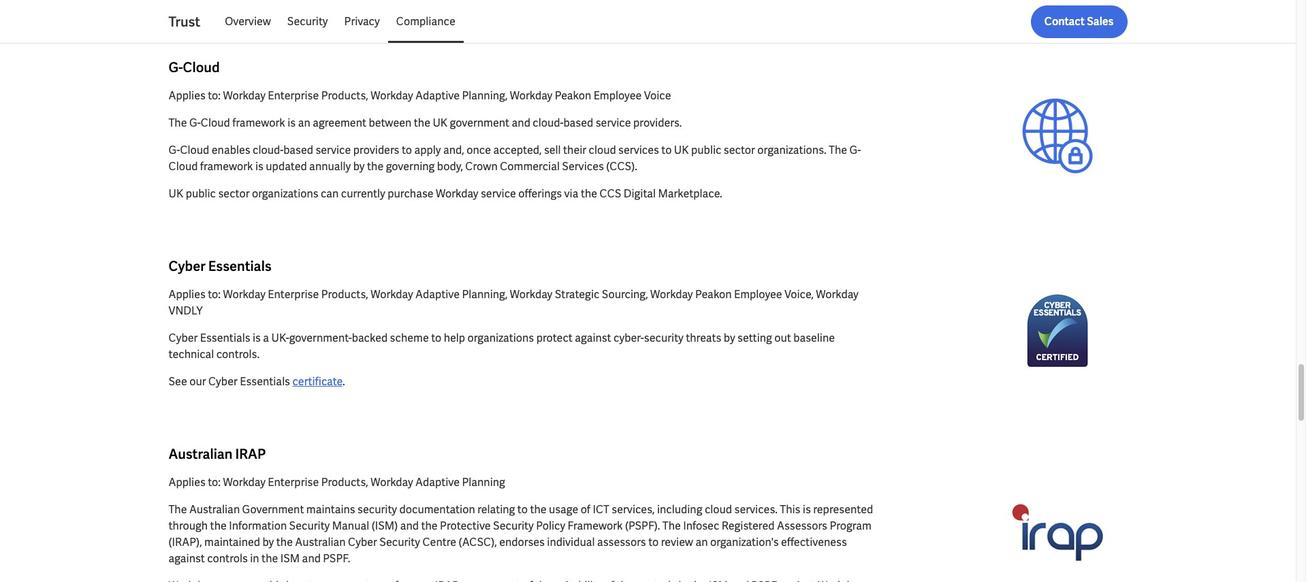 Task type: describe. For each thing, give the bounding box(es) containing it.
workday down irap
[[223, 475, 266, 490]]

organization's
[[710, 535, 779, 550]]

currently
[[341, 187, 385, 201]]

endorses
[[499, 535, 545, 550]]

2 vertical spatial uk
[[169, 187, 183, 201]]

cloud- inside g-cloud enables cloud-based service providers to apply and, once accepted, sell their cloud services to uk public sector organizations. the g- cloud framework is updated annually by the governing body, crown commercial services (ccs).
[[253, 143, 284, 157]]

2 horizontal spatial and
[[512, 116, 531, 130]]

to inside the cyber essentials is a uk-government-backed scheme to help organizations protect against cyber-security threats by setting out baseline technical controls.
[[431, 331, 442, 345]]

scheme
[[390, 331, 429, 345]]

centre
[[423, 535, 457, 550]]

to down (pspf).
[[649, 535, 659, 550]]

applies to: workday enterprise products, workday adaptive planning, workday strategic sourcing, workday peakon employee voice, workday vndly
[[169, 287, 859, 318]]

registered
[[722, 519, 775, 533]]

g-cloud enables cloud-based service providers to apply and, once accepted, sell their cloud services to uk public sector organizations. the g- cloud framework is updated annually by the governing body, crown commercial services (ccs).
[[169, 143, 861, 174]]

planning
[[462, 475, 505, 490]]

.
[[343, 375, 345, 389]]

0 vertical spatial australian
[[169, 446, 233, 463]]

ict
[[593, 503, 610, 517]]

applies for australian
[[169, 475, 206, 490]]

certificate link
[[293, 375, 343, 389]]

governing
[[386, 159, 435, 174]]

compliance link
[[388, 5, 464, 38]]

sales
[[1087, 14, 1114, 29]]

apply
[[414, 143, 441, 157]]

against inside the cyber essentials is a uk-government-backed scheme to help organizations protect against cyber-security threats by setting out baseline technical controls.
[[575, 331, 611, 345]]

their
[[563, 143, 587, 157]]

digital
[[624, 187, 656, 201]]

peakon inside applies to: workday enterprise products, workday adaptive planning, workday strategic sourcing, workday peakon employee voice, workday vndly
[[696, 287, 732, 302]]

policy
[[536, 519, 566, 533]]

enables
[[212, 143, 250, 157]]

help
[[444, 331, 465, 345]]

crown
[[465, 159, 498, 174]]

globe lock icon image
[[986, 84, 1128, 187]]

providers.
[[634, 116, 682, 130]]

offerings
[[519, 187, 562, 201]]

workday up the "between"
[[371, 89, 413, 103]]

applies for cyber
[[169, 287, 206, 302]]

government-
[[289, 331, 352, 345]]

services.
[[735, 503, 778, 517]]

overview
[[225, 14, 271, 29]]

g- down g-cloud
[[189, 116, 201, 130]]

cyber right our
[[208, 375, 238, 389]]

including
[[657, 503, 703, 517]]

organizations inside the cyber essentials is a uk-government-backed scheme to help organizations protect against cyber-security threats by setting out baseline technical controls.
[[468, 331, 534, 345]]

workday down body,
[[436, 187, 479, 201]]

enterprise for australian irap
[[268, 475, 319, 490]]

based inside g-cloud enables cloud-based service providers to apply and, once accepted, sell their cloud services to uk public sector organizations. the g- cloud framework is updated annually by the governing body, crown commercial services (ccs).
[[284, 143, 313, 157]]

between
[[369, 116, 412, 130]]

(pspf).
[[625, 519, 660, 533]]

products, for cyber essentials
[[321, 287, 368, 302]]

protective
[[440, 519, 491, 533]]

contact sales link
[[1031, 5, 1128, 38]]

services
[[619, 143, 659, 157]]

adaptive for g-cloud
[[416, 89, 460, 103]]

the inside g-cloud enables cloud-based service providers to apply and, once accepted, sell their cloud services to uk public sector organizations. the g- cloud framework is updated annually by the governing body, crown commercial services (ccs).
[[367, 159, 384, 174]]

voice,
[[785, 287, 814, 302]]

irap image
[[986, 482, 1128, 582]]

in
[[250, 552, 259, 566]]

program
[[830, 519, 872, 533]]

accepted,
[[494, 143, 542, 157]]

security inside the australian government maintains security documentation relating to the usage of ict services, including cloud services. this is represented through the information security manual (ism) and the protective security policy framework (pspf). the infosec registered assessors program (irap), maintained by the australian cyber security centre (acsc), endorses individual assessors to review an organization's effectiveness against controls in the ism and pspf.
[[358, 503, 397, 517]]

(ccs).
[[606, 159, 638, 174]]

review
[[661, 535, 693, 550]]

sourcing,
[[602, 287, 648, 302]]

planning, for g-cloud
[[462, 89, 508, 103]]

employee inside applies to: workday enterprise products, workday adaptive planning, workday strategic sourcing, workday peakon employee voice, workday vndly
[[734, 287, 782, 302]]

government
[[450, 116, 510, 130]]

privacy
[[344, 14, 380, 29]]

assessors
[[597, 535, 646, 550]]

usage
[[549, 503, 579, 517]]

technical
[[169, 347, 214, 362]]

voice
[[644, 89, 671, 103]]

1 vertical spatial australian
[[189, 503, 240, 517]]

this
[[780, 503, 801, 517]]

ccs
[[600, 187, 622, 201]]

sector inside g-cloud enables cloud-based service providers to apply and, once accepted, sell their cloud services to uk public sector organizations. the g- cloud framework is updated annually by the governing body, crown commercial services (ccs).
[[724, 143, 755, 157]]

g- right organizations. in the right top of the page
[[850, 143, 861, 157]]

1 vertical spatial sector
[[218, 187, 250, 201]]

uk-
[[271, 331, 289, 345]]

g-cloud
[[169, 59, 220, 76]]

1 horizontal spatial cloud-
[[533, 116, 564, 130]]

updated
[[266, 159, 307, 174]]

applies to: workday enterprise products, workday adaptive planning
[[169, 475, 505, 490]]

products, for australian irap
[[321, 475, 368, 490]]

cyber essentials is a uk-government-backed scheme to help organizations protect against cyber-security threats by setting out baseline technical controls.
[[169, 331, 835, 362]]

of
[[581, 503, 591, 517]]

controls
[[207, 552, 248, 566]]

cyber essentials image
[[986, 278, 1128, 380]]

annually
[[309, 159, 351, 174]]

government
[[242, 503, 304, 517]]

workday up enables
[[223, 89, 266, 103]]

security inside menu
[[287, 14, 328, 29]]

to up 'governing'
[[402, 143, 412, 157]]

(ism)
[[372, 519, 398, 533]]

service inside g-cloud enables cloud-based service providers to apply and, once accepted, sell their cloud services to uk public sector organizations. the g- cloud framework is updated annually by the governing body, crown commercial services (ccs).
[[316, 143, 351, 157]]

maintained
[[204, 535, 260, 550]]

services,
[[612, 503, 655, 517]]

cyber-
[[614, 331, 644, 345]]

0 vertical spatial an
[[298, 116, 310, 130]]

irap
[[235, 446, 266, 463]]

purchase
[[388, 187, 434, 201]]

once
[[467, 143, 491, 157]]

relating
[[478, 503, 515, 517]]

0 vertical spatial employee
[[594, 89, 642, 103]]

workday left "strategic"
[[510, 287, 553, 302]]

protect
[[537, 331, 573, 345]]

to right services
[[662, 143, 672, 157]]

cloud for registered
[[705, 503, 732, 517]]

applies to: workday enterprise products, workday adaptive planning, workday peakon employee voice
[[169, 89, 671, 103]]

2 vertical spatial essentials
[[240, 375, 290, 389]]

vndly
[[169, 304, 203, 318]]

strategic
[[555, 287, 600, 302]]

0 vertical spatial framework
[[232, 116, 285, 130]]

the up maintained
[[210, 519, 227, 533]]

workday up accepted,
[[510, 89, 553, 103]]

ism
[[280, 552, 300, 566]]

effectiveness
[[781, 535, 847, 550]]

see our cyber essentials certificate .
[[169, 375, 345, 389]]

to: for irap
[[208, 475, 221, 490]]

is inside the cyber essentials is a uk-government-backed scheme to help organizations protect against cyber-security threats by setting out baseline technical controls.
[[253, 331, 261, 345]]

baseline
[[794, 331, 835, 345]]

1 horizontal spatial service
[[481, 187, 516, 201]]

to: for cloud
[[208, 89, 221, 103]]

workday up scheme
[[371, 287, 413, 302]]



Task type: locate. For each thing, give the bounding box(es) containing it.
planning, inside applies to: workday enterprise products, workday adaptive planning, workday strategic sourcing, workday peakon employee voice, workday vndly
[[462, 287, 508, 302]]

service down crown
[[481, 187, 516, 201]]

2 enterprise from the top
[[268, 287, 319, 302]]

cloud for services
[[589, 143, 616, 157]]

is inside the australian government maintains security documentation relating to the usage of ict services, including cloud services. this is represented through the information security manual (ism) and the protective security policy framework (pspf). the infosec registered assessors program (irap), maintained by the australian cyber security centre (acsc), endorses individual assessors to review an organization's effectiveness against controls in the ism and pspf.
[[803, 503, 811, 517]]

cloud- up updated
[[253, 143, 284, 157]]

2 planning, from the top
[[462, 287, 508, 302]]

sell
[[544, 143, 561, 157]]

the down applies to: workday enterprise products, workday adaptive planning, workday peakon employee voice
[[414, 116, 431, 130]]

0 vertical spatial sector
[[724, 143, 755, 157]]

1 vertical spatial to:
[[208, 287, 221, 302]]

1 products, from the top
[[321, 89, 368, 103]]

privacy link
[[336, 5, 388, 38]]

the down 'documentation'
[[421, 519, 438, 533]]

workday right the sourcing,
[[651, 287, 693, 302]]

0 vertical spatial peakon
[[555, 89, 591, 103]]

applies for g-
[[169, 89, 206, 103]]

can
[[321, 187, 339, 201]]

1 vertical spatial products,
[[321, 287, 368, 302]]

1 horizontal spatial by
[[353, 159, 365, 174]]

compliance
[[396, 14, 456, 29]]

trust
[[169, 13, 200, 31]]

security up the (ism) at the left bottom of the page
[[358, 503, 397, 517]]

1 horizontal spatial peakon
[[696, 287, 732, 302]]

3 enterprise from the top
[[268, 475, 319, 490]]

products, up "maintains"
[[321, 475, 368, 490]]

0 horizontal spatial organizations
[[252, 187, 319, 201]]

applies down australian irap
[[169, 475, 206, 490]]

is left updated
[[255, 159, 264, 174]]

australian left irap
[[169, 446, 233, 463]]

menu containing overview
[[217, 5, 464, 38]]

0 vertical spatial service
[[596, 116, 631, 130]]

the down "providers" at the top left
[[367, 159, 384, 174]]

1 vertical spatial public
[[186, 187, 216, 201]]

0 horizontal spatial and
[[302, 552, 321, 566]]

0 vertical spatial uk
[[433, 116, 448, 130]]

by inside g-cloud enables cloud-based service providers to apply and, once accepted, sell their cloud services to uk public sector organizations. the g- cloud framework is updated annually by the governing body, crown commercial services (ccs).
[[353, 159, 365, 174]]

adaptive for cyber essentials
[[416, 287, 460, 302]]

and up accepted,
[[512, 116, 531, 130]]

by down "providers" at the top left
[[353, 159, 365, 174]]

1 vertical spatial cloud-
[[253, 143, 284, 157]]

0 horizontal spatial peakon
[[555, 89, 591, 103]]

an inside the australian government maintains security documentation relating to the usage of ict services, including cloud services. this is represented through the information security manual (ism) and the protective security policy framework (pspf). the infosec registered assessors program (irap), maintained by the australian cyber security centre (acsc), endorses individual assessors to review an organization's effectiveness against controls in the ism and pspf.
[[696, 535, 708, 550]]

0 vertical spatial enterprise
[[268, 89, 319, 103]]

1 horizontal spatial based
[[564, 116, 594, 130]]

3 products, from the top
[[321, 475, 368, 490]]

cloud-
[[533, 116, 564, 130], [253, 143, 284, 157]]

workday up the (ism) at the left bottom of the page
[[371, 475, 413, 490]]

our
[[189, 375, 206, 389]]

an
[[298, 116, 310, 130], [696, 535, 708, 550]]

against inside the australian government maintains security documentation relating to the usage of ict services, including cloud services. this is represented through the information security manual (ism) and the protective security policy framework (pspf). the infosec registered assessors program (irap), maintained by the australian cyber security centre (acsc), endorses individual assessors to review an organization's effectiveness against controls in the ism and pspf.
[[169, 552, 205, 566]]

3 adaptive from the top
[[416, 475, 460, 490]]

against left cyber-
[[575, 331, 611, 345]]

security down "maintains"
[[289, 519, 330, 533]]

list
[[217, 5, 1128, 38]]

planning, for cyber essentials
[[462, 287, 508, 302]]

0 vertical spatial adaptive
[[416, 89, 460, 103]]

1 vertical spatial employee
[[734, 287, 782, 302]]

0 vertical spatial security
[[644, 331, 684, 345]]

1 vertical spatial uk
[[674, 143, 689, 157]]

security
[[287, 14, 328, 29], [289, 519, 330, 533], [493, 519, 534, 533], [380, 535, 420, 550]]

2 to: from the top
[[208, 287, 221, 302]]

sector left organizations. in the right top of the page
[[724, 143, 755, 157]]

1 horizontal spatial uk
[[433, 116, 448, 130]]

1 vertical spatial framework
[[200, 159, 253, 174]]

2 vertical spatial products,
[[321, 475, 368, 490]]

cloud inside the australian government maintains security documentation relating to the usage of ict services, including cloud services. this is represented through the information security manual (ism) and the protective security policy framework (pspf). the infosec registered assessors program (irap), maintained by the australian cyber security centre (acsc), endorses individual assessors to review an organization's effectiveness against controls in the ism and pspf.
[[705, 503, 732, 517]]

0 horizontal spatial cloud-
[[253, 143, 284, 157]]

1 vertical spatial essentials
[[200, 331, 250, 345]]

2 vertical spatial to:
[[208, 475, 221, 490]]

1 vertical spatial cloud
[[705, 503, 732, 517]]

framework inside g-cloud enables cloud-based service providers to apply and, once accepted, sell their cloud services to uk public sector organizations. the g- cloud framework is updated annually by the governing body, crown commercial services (ccs).
[[200, 159, 253, 174]]

the right organizations. in the right top of the page
[[829, 143, 847, 157]]

g- left enables
[[169, 143, 180, 157]]

2 products, from the top
[[321, 287, 368, 302]]

peakon up their
[[555, 89, 591, 103]]

0 vertical spatial products,
[[321, 89, 368, 103]]

(irap),
[[169, 535, 202, 550]]

against down the (irap),
[[169, 552, 205, 566]]

1 horizontal spatial cloud
[[705, 503, 732, 517]]

sector
[[724, 143, 755, 157], [218, 187, 250, 201]]

1 enterprise from the top
[[268, 89, 319, 103]]

1 horizontal spatial an
[[696, 535, 708, 550]]

contact
[[1045, 14, 1085, 29]]

the right via
[[581, 187, 597, 201]]

adaptive inside applies to: workday enterprise products, workday adaptive planning, workday strategic sourcing, workday peakon employee voice, workday vndly
[[416, 287, 460, 302]]

1 to: from the top
[[208, 89, 221, 103]]

organizations down applies to: workday enterprise products, workday adaptive planning, workday strategic sourcing, workday peakon employee voice, workday vndly
[[468, 331, 534, 345]]

adaptive up the g-cloud framework is an agreement between the uk government and cloud-based service providers.
[[416, 89, 460, 103]]

organizations
[[252, 187, 319, 201], [468, 331, 534, 345]]

to: inside applies to: workday enterprise products, workday adaptive planning, workday strategic sourcing, workday peakon employee voice, workday vndly
[[208, 287, 221, 302]]

to: down cyber essentials at top left
[[208, 287, 221, 302]]

is inside g-cloud enables cloud-based service providers to apply and, once accepted, sell their cloud services to uk public sector organizations. the g- cloud framework is updated annually by the governing body, crown commercial services (ccs).
[[255, 159, 264, 174]]

g- down trust
[[169, 59, 183, 76]]

the right in
[[262, 552, 278, 566]]

an down infosec
[[696, 535, 708, 550]]

uk inside g-cloud enables cloud-based service providers to apply and, once accepted, sell their cloud services to uk public sector organizations. the g- cloud framework is updated annually by the governing body, crown commercial services (ccs).
[[674, 143, 689, 157]]

threats
[[686, 331, 722, 345]]

1 vertical spatial organizations
[[468, 331, 534, 345]]

2 vertical spatial adaptive
[[416, 475, 460, 490]]

represented
[[813, 503, 873, 517]]

enterprise inside applies to: workday enterprise products, workday adaptive planning, workday strategic sourcing, workday peakon employee voice, workday vndly
[[268, 287, 319, 302]]

0 vertical spatial applies
[[169, 89, 206, 103]]

products,
[[321, 89, 368, 103], [321, 287, 368, 302], [321, 475, 368, 490]]

out
[[775, 331, 791, 345]]

list containing overview
[[217, 5, 1128, 38]]

sector down enables
[[218, 187, 250, 201]]

australian up pspf.
[[295, 535, 346, 550]]

2 vertical spatial australian
[[295, 535, 346, 550]]

0 vertical spatial planning,
[[462, 89, 508, 103]]

0 horizontal spatial by
[[263, 535, 274, 550]]

(acsc),
[[459, 535, 497, 550]]

enterprise for g-cloud
[[268, 89, 319, 103]]

1 horizontal spatial security
[[644, 331, 684, 345]]

services
[[562, 159, 604, 174]]

by inside the australian government maintains security documentation relating to the usage of ict services, including cloud services. this is represented through the information security manual (ism) and the protective security policy framework (pspf). the infosec registered assessors program (irap), maintained by the australian cyber security centre (acsc), endorses individual assessors to review an organization's effectiveness against controls in the ism and pspf.
[[263, 535, 274, 550]]

2 applies from the top
[[169, 287, 206, 302]]

g-
[[169, 59, 183, 76], [189, 116, 201, 130], [169, 143, 180, 157], [850, 143, 861, 157]]

to left help
[[431, 331, 442, 345]]

assessors
[[777, 519, 828, 533]]

0 vertical spatial public
[[691, 143, 722, 157]]

manual
[[332, 519, 369, 533]]

0 horizontal spatial based
[[284, 143, 313, 157]]

0 vertical spatial by
[[353, 159, 365, 174]]

is up updated
[[288, 116, 296, 130]]

1 vertical spatial based
[[284, 143, 313, 157]]

essentials inside the cyber essentials is a uk-government-backed scheme to help organizations protect against cyber-security threats by setting out baseline technical controls.
[[200, 331, 250, 345]]

products, for g-cloud
[[321, 89, 368, 103]]

backed
[[352, 331, 388, 345]]

0 vertical spatial cloud
[[589, 143, 616, 157]]

body,
[[437, 159, 463, 174]]

security inside the cyber essentials is a uk-government-backed scheme to help organizations protect against cyber-security threats by setting out baseline technical controls.
[[644, 331, 684, 345]]

to: down g-cloud
[[208, 89, 221, 103]]

1 horizontal spatial public
[[691, 143, 722, 157]]

1 applies from the top
[[169, 89, 206, 103]]

2 horizontal spatial service
[[596, 116, 631, 130]]

1 vertical spatial by
[[724, 331, 735, 345]]

australian irap
[[169, 446, 266, 463]]

the down g-cloud
[[169, 116, 187, 130]]

employee
[[594, 89, 642, 103], [734, 287, 782, 302]]

the up through at the bottom left
[[169, 503, 187, 517]]

1 vertical spatial against
[[169, 552, 205, 566]]

cloud up infosec
[[705, 503, 732, 517]]

service up services
[[596, 116, 631, 130]]

cloud up (ccs).
[[589, 143, 616, 157]]

1 vertical spatial an
[[696, 535, 708, 550]]

planning, up government
[[462, 89, 508, 103]]

australian
[[169, 446, 233, 463], [189, 503, 240, 517], [295, 535, 346, 550]]

and
[[512, 116, 531, 130], [400, 519, 419, 533], [302, 552, 321, 566]]

certificate
[[293, 375, 343, 389]]

essentials for cyber essentials
[[208, 257, 272, 275]]

0 vertical spatial based
[[564, 116, 594, 130]]

planning,
[[462, 89, 508, 103], [462, 287, 508, 302]]

2 vertical spatial enterprise
[[268, 475, 319, 490]]

and right ism
[[302, 552, 321, 566]]

0 vertical spatial to:
[[208, 89, 221, 103]]

security up the endorses
[[493, 519, 534, 533]]

australian up through at the bottom left
[[189, 503, 240, 517]]

1 horizontal spatial and
[[400, 519, 419, 533]]

1 horizontal spatial organizations
[[468, 331, 534, 345]]

information
[[229, 519, 287, 533]]

planning, up help
[[462, 287, 508, 302]]

infosec
[[683, 519, 720, 533]]

documentation
[[400, 503, 475, 517]]

3 to: from the top
[[208, 475, 221, 490]]

overview link
[[217, 5, 279, 38]]

to:
[[208, 89, 221, 103], [208, 287, 221, 302], [208, 475, 221, 490]]

service up annually
[[316, 143, 351, 157]]

is right this
[[803, 503, 811, 517]]

via
[[564, 187, 579, 201]]

security left privacy
[[287, 14, 328, 29]]

0 horizontal spatial sector
[[218, 187, 250, 201]]

0 horizontal spatial security
[[358, 503, 397, 517]]

0 horizontal spatial an
[[298, 116, 310, 130]]

the inside g-cloud enables cloud-based service providers to apply and, once accepted, sell their cloud services to uk public sector organizations. the g- cloud framework is updated annually by the governing body, crown commercial services (ccs).
[[829, 143, 847, 157]]

organizations.
[[758, 143, 827, 157]]

by down information
[[263, 535, 274, 550]]

by left setting
[[724, 331, 735, 345]]

see
[[169, 375, 187, 389]]

applies up 'vndly'
[[169, 287, 206, 302]]

to right relating
[[518, 503, 528, 517]]

framework down enables
[[200, 159, 253, 174]]

adaptive up 'documentation'
[[416, 475, 460, 490]]

cloud- up sell
[[533, 116, 564, 130]]

cloud
[[183, 59, 220, 76], [201, 116, 230, 130], [180, 143, 209, 157], [169, 159, 198, 174]]

applies down g-cloud
[[169, 89, 206, 103]]

0 vertical spatial and
[[512, 116, 531, 130]]

agreement
[[313, 116, 366, 130]]

trust link
[[169, 12, 217, 31]]

0 horizontal spatial employee
[[594, 89, 642, 103]]

employee left voice,
[[734, 287, 782, 302]]

security left threats
[[644, 331, 684, 345]]

the up review on the right bottom of the page
[[663, 519, 681, 533]]

cyber inside the australian government maintains security documentation relating to the usage of ict services, including cloud services. this is represented through the information security manual (ism) and the protective security policy framework (pspf). the infosec registered assessors program (irap), maintained by the australian cyber security centre (acsc), endorses individual assessors to review an organization's effectiveness against controls in the ism and pspf.
[[348, 535, 377, 550]]

1 adaptive from the top
[[416, 89, 460, 103]]

1 horizontal spatial employee
[[734, 287, 782, 302]]

1 vertical spatial and
[[400, 519, 419, 533]]

enterprise up government
[[268, 475, 319, 490]]

menu
[[217, 5, 464, 38]]

0 vertical spatial organizations
[[252, 187, 319, 201]]

individual
[[547, 535, 595, 550]]

based up updated
[[284, 143, 313, 157]]

and right the (ism) at the left bottom of the page
[[400, 519, 419, 533]]

essentials for cyber essentials is a uk-government-backed scheme to help organizations protect against cyber-security threats by setting out baseline technical controls.
[[200, 331, 250, 345]]

is left a on the left
[[253, 331, 261, 345]]

enterprise for cyber essentials
[[268, 287, 319, 302]]

to: for essentials
[[208, 287, 221, 302]]

the up policy at the left bottom of the page
[[530, 503, 547, 517]]

applies
[[169, 89, 206, 103], [169, 287, 206, 302], [169, 475, 206, 490]]

adaptive up help
[[416, 287, 460, 302]]

based
[[564, 116, 594, 130], [284, 143, 313, 157]]

the up ism
[[276, 535, 293, 550]]

0 horizontal spatial cloud
[[589, 143, 616, 157]]

workday right voice,
[[816, 287, 859, 302]]

workday
[[223, 89, 266, 103], [371, 89, 413, 103], [510, 89, 553, 103], [436, 187, 479, 201], [223, 287, 266, 302], [371, 287, 413, 302], [510, 287, 553, 302], [651, 287, 693, 302], [816, 287, 859, 302], [223, 475, 266, 490], [371, 475, 413, 490]]

1 vertical spatial security
[[358, 503, 397, 517]]

security link
[[279, 5, 336, 38]]

0 horizontal spatial against
[[169, 552, 205, 566]]

0 horizontal spatial service
[[316, 143, 351, 157]]

a
[[263, 331, 269, 345]]

cloud
[[589, 143, 616, 157], [705, 503, 732, 517]]

cyber up technical
[[169, 331, 198, 345]]

providers
[[353, 143, 400, 157]]

1 planning, from the top
[[462, 89, 508, 103]]

to: down australian irap
[[208, 475, 221, 490]]

contact sales
[[1045, 14, 1114, 29]]

1 vertical spatial service
[[316, 143, 351, 157]]

enterprise up uk-
[[268, 287, 319, 302]]

employee left voice
[[594, 89, 642, 103]]

based up their
[[564, 116, 594, 130]]

maintains
[[306, 503, 355, 517]]

2 adaptive from the top
[[416, 287, 460, 302]]

products, up agreement
[[321, 89, 368, 103]]

cyber up 'vndly'
[[169, 257, 206, 275]]

3 applies from the top
[[169, 475, 206, 490]]

0 horizontal spatial uk
[[169, 187, 183, 201]]

organizations down updated
[[252, 187, 319, 201]]

enterprise
[[268, 89, 319, 103], [268, 287, 319, 302], [268, 475, 319, 490]]

0 vertical spatial essentials
[[208, 257, 272, 275]]

0 vertical spatial cloud-
[[533, 116, 564, 130]]

by
[[353, 159, 365, 174], [724, 331, 735, 345], [263, 535, 274, 550]]

by inside the cyber essentials is a uk-government-backed scheme to help organizations protect against cyber-security threats by setting out baseline technical controls.
[[724, 331, 735, 345]]

against
[[575, 331, 611, 345], [169, 552, 205, 566]]

workday down cyber essentials at top left
[[223, 287, 266, 302]]

2 horizontal spatial uk
[[674, 143, 689, 157]]

public inside g-cloud enables cloud-based service providers to apply and, once accepted, sell their cloud services to uk public sector organizations. the g- cloud framework is updated annually by the governing body, crown commercial services (ccs).
[[691, 143, 722, 157]]

2 horizontal spatial by
[[724, 331, 735, 345]]

2 vertical spatial and
[[302, 552, 321, 566]]

security down the (ism) at the left bottom of the page
[[380, 535, 420, 550]]

and,
[[443, 143, 464, 157]]

1 horizontal spatial sector
[[724, 143, 755, 157]]

cyber down "manual"
[[348, 535, 377, 550]]

1 vertical spatial adaptive
[[416, 287, 460, 302]]

products, up government-
[[321, 287, 368, 302]]

1 vertical spatial planning,
[[462, 287, 508, 302]]

2 vertical spatial service
[[481, 187, 516, 201]]

products, inside applies to: workday enterprise products, workday adaptive planning, workday strategic sourcing, workday peakon employee voice, workday vndly
[[321, 287, 368, 302]]

an left agreement
[[298, 116, 310, 130]]

framework up enables
[[232, 116, 285, 130]]

public down enables
[[186, 187, 216, 201]]

2 vertical spatial applies
[[169, 475, 206, 490]]

cloud inside g-cloud enables cloud-based service providers to apply and, once accepted, sell their cloud services to uk public sector organizations. the g- cloud framework is updated annually by the governing body, crown commercial services (ccs).
[[589, 143, 616, 157]]

0 horizontal spatial public
[[186, 187, 216, 201]]

controls.
[[216, 347, 260, 362]]

public up marketplace.
[[691, 143, 722, 157]]

essentials
[[208, 257, 272, 275], [200, 331, 250, 345], [240, 375, 290, 389]]

1 horizontal spatial against
[[575, 331, 611, 345]]

enterprise up agreement
[[268, 89, 319, 103]]

1 vertical spatial applies
[[169, 287, 206, 302]]

commercial
[[500, 159, 560, 174]]

setting
[[738, 331, 772, 345]]

2 vertical spatial by
[[263, 535, 274, 550]]

service
[[596, 116, 631, 130], [316, 143, 351, 157], [481, 187, 516, 201]]

cyber inside the cyber essentials is a uk-government-backed scheme to help organizations protect against cyber-security threats by setting out baseline technical controls.
[[169, 331, 198, 345]]

adaptive for australian irap
[[416, 475, 460, 490]]

the g-cloud framework is an agreement between the uk government and cloud-based service providers.
[[169, 116, 682, 130]]

0 vertical spatial against
[[575, 331, 611, 345]]

pspf.
[[323, 552, 350, 566]]

1 vertical spatial enterprise
[[268, 287, 319, 302]]

framework
[[568, 519, 623, 533]]

peakon up threats
[[696, 287, 732, 302]]

applies inside applies to: workday enterprise products, workday adaptive planning, workday strategic sourcing, workday peakon employee voice, workday vndly
[[169, 287, 206, 302]]

1 vertical spatial peakon
[[696, 287, 732, 302]]



Task type: vqa. For each thing, say whether or not it's contained in the screenshot.
the right Read Report
no



